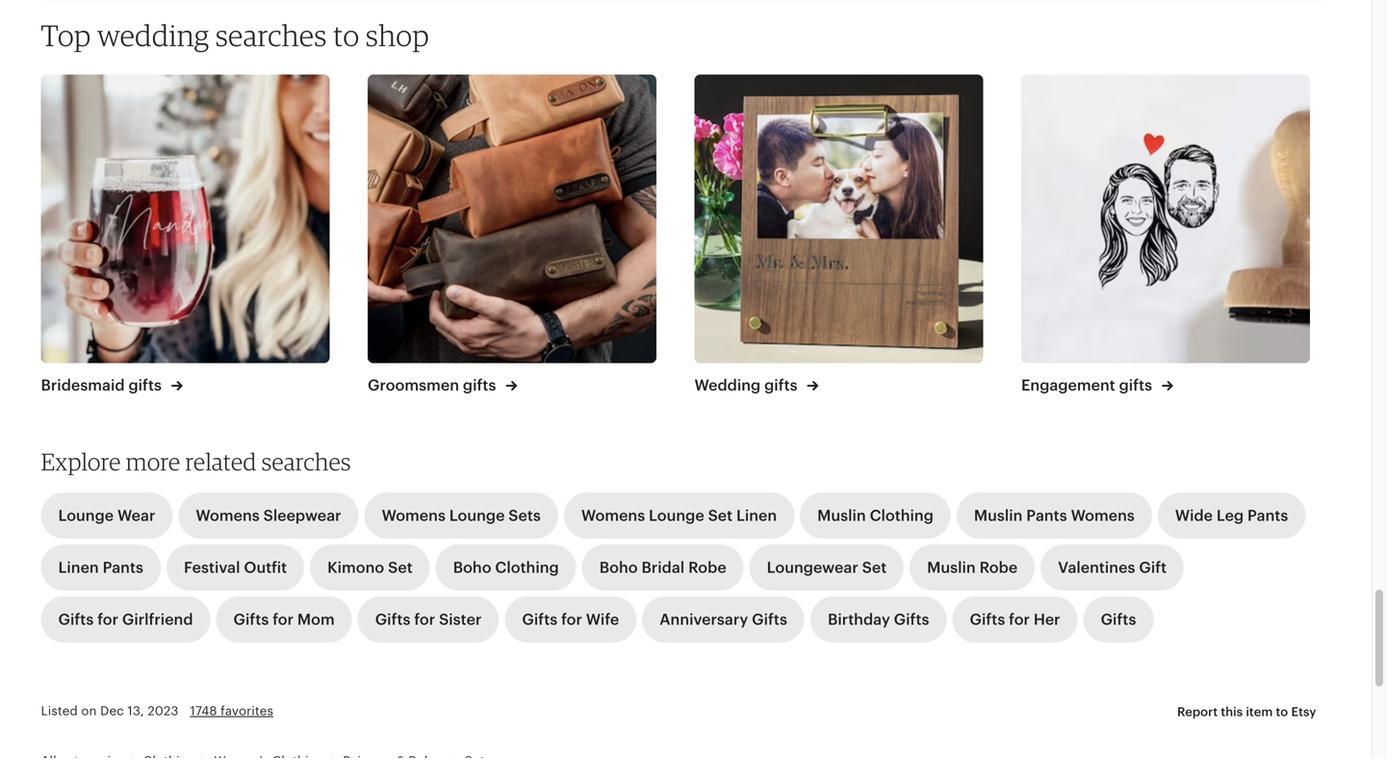 Task type: locate. For each thing, give the bounding box(es) containing it.
gifts for sister
[[375, 611, 482, 628]]

1 horizontal spatial lounge
[[449, 507, 505, 524]]

lounge left wear
[[58, 507, 114, 524]]

4 for from the left
[[561, 611, 582, 628]]

boho bridal robe
[[599, 559, 726, 576]]

gifts down the 'valentines gift' 'link'
[[1101, 611, 1136, 628]]

lounge left sets
[[449, 507, 505, 524]]

1 for from the left
[[97, 611, 118, 628]]

festival outfit
[[184, 559, 287, 576]]

clothing down sets
[[495, 559, 559, 576]]

for inside "link"
[[97, 611, 118, 628]]

wide leg pants link
[[1158, 493, 1306, 539]]

1 robe from the left
[[688, 559, 726, 576]]

2 for from the left
[[273, 611, 294, 628]]

3 womens from the left
[[581, 507, 645, 524]]

gifts right groomsmen
[[463, 377, 496, 394]]

robe
[[688, 559, 726, 576], [980, 559, 1018, 576]]

bridesmaid gifts link
[[41, 75, 330, 396]]

gifts for mom link
[[216, 597, 352, 643]]

muslin inside 'link'
[[927, 559, 976, 576]]

pants right leg at right
[[1248, 507, 1288, 524]]

robe right bridal
[[688, 559, 726, 576]]

womens lounge set linen
[[581, 507, 777, 524]]

muslin for muslin pants womens
[[974, 507, 1023, 524]]

birthday gifts
[[828, 611, 929, 628]]

gift
[[1139, 559, 1167, 576]]

2 gifts from the left
[[233, 611, 269, 628]]

5 for from the left
[[1009, 611, 1030, 628]]

muslin up "muslin robe"
[[974, 507, 1023, 524]]

explore
[[41, 447, 121, 476]]

searches
[[215, 17, 327, 53], [262, 447, 351, 476]]

to
[[333, 17, 360, 53], [1276, 705, 1288, 719]]

for left "wife" on the left of the page
[[561, 611, 582, 628]]

gifts for gifts link
[[1101, 611, 1136, 628]]

8 gifts from the left
[[1101, 611, 1136, 628]]

boho
[[453, 559, 491, 576], [599, 559, 638, 576]]

0 vertical spatial linen
[[736, 507, 777, 524]]

festival outfit link
[[167, 545, 304, 591]]

robe inside 'link'
[[980, 559, 1018, 576]]

birthday
[[828, 611, 890, 628]]

gifts
[[58, 611, 94, 628], [233, 611, 269, 628], [375, 611, 411, 628], [522, 611, 558, 628], [752, 611, 787, 628], [894, 611, 929, 628], [970, 611, 1005, 628], [1101, 611, 1136, 628]]

1 horizontal spatial clothing
[[870, 507, 934, 524]]

1 vertical spatial to
[[1276, 705, 1288, 719]]

1748 favorites link
[[190, 704, 273, 718]]

gifts down outfit
[[233, 611, 269, 628]]

girlfriend
[[122, 611, 193, 628]]

1 horizontal spatial pants
[[1026, 507, 1067, 524]]

0 horizontal spatial pants
[[103, 559, 143, 576]]

gifts for groomsmen
[[463, 377, 496, 394]]

set right kimono
[[388, 559, 413, 576]]

1 horizontal spatial set
[[708, 507, 733, 524]]

3 gifts from the left
[[375, 611, 411, 628]]

boho down womens lounge sets
[[453, 559, 491, 576]]

anniversary
[[660, 611, 748, 628]]

pants up the gifts for girlfriend at the bottom left of page
[[103, 559, 143, 576]]

womens for womens lounge set linen
[[581, 507, 645, 524]]

gifts
[[128, 377, 162, 394], [463, 377, 496, 394], [764, 377, 798, 394], [1119, 377, 1152, 394]]

1 gifts from the left
[[128, 377, 162, 394]]

3 lounge from the left
[[649, 507, 704, 524]]

gifts for wife link
[[505, 597, 636, 643]]

for for girlfriend
[[97, 611, 118, 628]]

womens up valentines
[[1071, 507, 1135, 524]]

shop
[[366, 17, 429, 53]]

boho clothing
[[453, 559, 559, 576]]

gifts right engagement
[[1119, 377, 1152, 394]]

outfit
[[244, 559, 287, 576]]

gifts right wedding
[[764, 377, 798, 394]]

for left mom
[[273, 611, 294, 628]]

to left etsy
[[1276, 705, 1288, 719]]

2 womens from the left
[[382, 507, 446, 524]]

muslin for muslin clothing
[[817, 507, 866, 524]]

linen down lounge wear
[[58, 559, 99, 576]]

gifts for her link
[[952, 597, 1078, 643]]

gifts right bridesmaid
[[128, 377, 162, 394]]

0 horizontal spatial lounge
[[58, 507, 114, 524]]

on
[[81, 704, 97, 718]]

explore more related searches
[[41, 447, 351, 476]]

1 gifts from the left
[[58, 611, 94, 628]]

womens up kimono set "link"
[[382, 507, 446, 524]]

0 vertical spatial to
[[333, 17, 360, 53]]

gifts down linen pants link
[[58, 611, 94, 628]]

4 gifts from the left
[[1119, 377, 1152, 394]]

3 for from the left
[[414, 611, 435, 628]]

womens lounge set linen link
[[564, 493, 794, 539]]

to left shop
[[333, 17, 360, 53]]

0 horizontal spatial to
[[333, 17, 360, 53]]

gifts for wife
[[522, 611, 619, 628]]

womens up boho bridal robe
[[581, 507, 645, 524]]

gifts right anniversary
[[752, 611, 787, 628]]

linen
[[736, 507, 777, 524], [58, 559, 99, 576]]

2 horizontal spatial lounge
[[649, 507, 704, 524]]

gifts for her
[[970, 611, 1060, 628]]

muslin for muslin robe
[[927, 559, 976, 576]]

boho for boho clothing
[[453, 559, 491, 576]]

1 boho from the left
[[453, 559, 491, 576]]

2 lounge from the left
[[449, 507, 505, 524]]

bridal
[[642, 559, 685, 576]]

1 vertical spatial clothing
[[495, 559, 559, 576]]

to inside button
[[1276, 705, 1288, 719]]

set up boho bridal robe
[[708, 507, 733, 524]]

womens for womens lounge sets
[[382, 507, 446, 524]]

2023
[[148, 704, 179, 718]]

set down muslin clothing link
[[862, 559, 887, 576]]

pants
[[1026, 507, 1067, 524], [1248, 507, 1288, 524], [103, 559, 143, 576]]

set for kimono set
[[388, 559, 413, 576]]

3 gifts from the left
[[764, 377, 798, 394]]

wedding gifts link
[[695, 75, 983, 396]]

set inside "link"
[[388, 559, 413, 576]]

boho bridal robe link
[[582, 545, 744, 591]]

4 gifts from the left
[[522, 611, 558, 628]]

lounge for womens lounge set linen
[[649, 507, 704, 524]]

2 horizontal spatial pants
[[1248, 507, 1288, 524]]

for
[[97, 611, 118, 628], [273, 611, 294, 628], [414, 611, 435, 628], [561, 611, 582, 628], [1009, 611, 1030, 628]]

0 horizontal spatial clothing
[[495, 559, 559, 576]]

listed on dec 13, 2023
[[41, 704, 179, 718]]

muslin pants womens link
[[957, 493, 1152, 539]]

6 gifts from the left
[[894, 611, 929, 628]]

sets
[[509, 507, 541, 524]]

for left girlfriend
[[97, 611, 118, 628]]

womens
[[196, 507, 260, 524], [382, 507, 446, 524], [581, 507, 645, 524], [1071, 507, 1135, 524]]

robe up gifts for her link
[[980, 559, 1018, 576]]

wedding
[[695, 377, 761, 394]]

clothing up muslin robe 'link'
[[870, 507, 934, 524]]

festival
[[184, 559, 240, 576]]

for left sister on the left bottom of page
[[414, 611, 435, 628]]

lounge
[[58, 507, 114, 524], [449, 507, 505, 524], [649, 507, 704, 524]]

sister
[[439, 611, 482, 628]]

lounge up bridal
[[649, 507, 704, 524]]

for left her
[[1009, 611, 1030, 628]]

7 gifts from the left
[[970, 611, 1005, 628]]

0 horizontal spatial linen
[[58, 559, 99, 576]]

1 horizontal spatial linen
[[736, 507, 777, 524]]

mom
[[297, 611, 335, 628]]

gifts right birthday
[[894, 611, 929, 628]]

0 horizontal spatial set
[[388, 559, 413, 576]]

gifts for wedding
[[764, 377, 798, 394]]

boho left bridal
[[599, 559, 638, 576]]

1 vertical spatial searches
[[262, 447, 351, 476]]

womens up festival outfit
[[196, 507, 260, 524]]

etsy
[[1291, 705, 1316, 719]]

1 horizontal spatial boho
[[599, 559, 638, 576]]

2 gifts from the left
[[463, 377, 496, 394]]

anniversary gifts
[[660, 611, 787, 628]]

1 vertical spatial linen
[[58, 559, 99, 576]]

lounge wear link
[[41, 493, 173, 539]]

listed
[[41, 704, 78, 718]]

2 robe from the left
[[980, 559, 1018, 576]]

2 boho from the left
[[599, 559, 638, 576]]

pants for linen pants
[[103, 559, 143, 576]]

muslin up loungewear set link at the right bottom of page
[[817, 507, 866, 524]]

muslin
[[817, 507, 866, 524], [974, 507, 1023, 524], [927, 559, 976, 576]]

0 horizontal spatial robe
[[688, 559, 726, 576]]

womens lounge sets link
[[364, 493, 558, 539]]

0 horizontal spatial boho
[[453, 559, 491, 576]]

gifts for girlfriend
[[58, 611, 193, 628]]

sleepwear
[[263, 507, 341, 524]]

1 womens from the left
[[196, 507, 260, 524]]

for for sister
[[414, 611, 435, 628]]

report this item to etsy
[[1177, 705, 1316, 719]]

gifts down kimono set "link"
[[375, 611, 411, 628]]

gifts down boho clothing
[[522, 611, 558, 628]]

pants up valentines
[[1026, 507, 1067, 524]]

linen up loungewear
[[736, 507, 777, 524]]

womens sleepwear link
[[178, 493, 359, 539]]

1748 favorites
[[190, 704, 273, 718]]

2 horizontal spatial set
[[862, 559, 887, 576]]

gifts for mom
[[233, 611, 335, 628]]

muslin up gifts for her
[[927, 559, 976, 576]]

gifts for engagement
[[1119, 377, 1152, 394]]

valentines
[[1058, 559, 1135, 576]]

to for shop
[[333, 17, 360, 53]]

1 horizontal spatial to
[[1276, 705, 1288, 719]]

engagement gifts link
[[1021, 75, 1310, 396]]

1 horizontal spatial robe
[[980, 559, 1018, 576]]

to for etsy
[[1276, 705, 1288, 719]]

gifts down "muslin robe"
[[970, 611, 1005, 628]]

report this item to etsy button
[[1163, 695, 1331, 730]]

0 vertical spatial clothing
[[870, 507, 934, 524]]

lounge wear
[[58, 507, 155, 524]]

clothing for muslin clothing
[[870, 507, 934, 524]]

4 womens from the left
[[1071, 507, 1135, 524]]



Task type: describe. For each thing, give the bounding box(es) containing it.
related
[[185, 447, 257, 476]]

leg
[[1217, 507, 1244, 524]]

groomsmen
[[368, 377, 459, 394]]

5 gifts from the left
[[752, 611, 787, 628]]

this
[[1221, 705, 1243, 719]]

1748
[[190, 704, 217, 718]]

dec
[[100, 704, 124, 718]]

groomsmen gifts link
[[368, 75, 656, 396]]

valentines gift link
[[1041, 545, 1184, 591]]

engagement gifts
[[1021, 377, 1156, 394]]

womens sleepwear
[[196, 507, 341, 524]]

birthday gifts link
[[810, 597, 947, 643]]

gifts for sister link
[[358, 597, 499, 643]]

for for her
[[1009, 611, 1030, 628]]

wide leg pants
[[1175, 507, 1288, 524]]

anniversary gifts link
[[642, 597, 805, 643]]

top
[[41, 17, 91, 53]]

muslin robe
[[927, 559, 1018, 576]]

loungewear set link
[[750, 545, 904, 591]]

kimono
[[327, 559, 384, 576]]

womens lounge sets
[[382, 507, 541, 524]]

for for wife
[[561, 611, 582, 628]]

clothing for boho clothing
[[495, 559, 559, 576]]

muslin clothing
[[817, 507, 934, 524]]

engagement
[[1021, 377, 1115, 394]]

valentines gift
[[1058, 559, 1167, 576]]

0 vertical spatial searches
[[215, 17, 327, 53]]

loungewear set
[[767, 559, 887, 576]]

wedding
[[97, 17, 209, 53]]

13,
[[127, 704, 144, 718]]

set for loungewear set
[[862, 559, 887, 576]]

wear
[[117, 507, 155, 524]]

pants for muslin pants womens
[[1026, 507, 1067, 524]]

groomsmen gifts
[[368, 377, 500, 394]]

bridesmaid gifts
[[41, 377, 165, 394]]

bridesmaid
[[41, 377, 125, 394]]

kimono set link
[[310, 545, 430, 591]]

linen pants
[[58, 559, 143, 576]]

boho for boho bridal robe
[[599, 559, 638, 576]]

gifts for gifts for wife
[[522, 611, 558, 628]]

more
[[126, 447, 180, 476]]

muslin robe link
[[910, 545, 1035, 591]]

gifts link
[[1083, 597, 1154, 643]]

linen pants link
[[41, 545, 161, 591]]

lounge for womens lounge sets
[[449, 507, 505, 524]]

1 lounge from the left
[[58, 507, 114, 524]]

muslin clothing link
[[800, 493, 951, 539]]

item
[[1246, 705, 1273, 719]]

gifts for gifts for sister
[[375, 611, 411, 628]]

favorites
[[221, 704, 273, 718]]

gifts for gifts for mom
[[233, 611, 269, 628]]

gifts for gifts for her
[[970, 611, 1005, 628]]

gifts for girlfriend link
[[41, 597, 210, 643]]

gifts for gifts for girlfriend
[[58, 611, 94, 628]]

wide
[[1175, 507, 1213, 524]]

wife
[[586, 611, 619, 628]]

top wedding searches to shop
[[41, 17, 429, 53]]

gifts for bridesmaid
[[128, 377, 162, 394]]

kimono set
[[327, 559, 413, 576]]

her
[[1034, 611, 1060, 628]]

boho clothing link
[[436, 545, 576, 591]]

report
[[1177, 705, 1218, 719]]

loungewear
[[767, 559, 858, 576]]

muslin pants womens
[[974, 507, 1135, 524]]

wedding gifts
[[695, 377, 801, 394]]

for for mom
[[273, 611, 294, 628]]

womens for womens sleepwear
[[196, 507, 260, 524]]



Task type: vqa. For each thing, say whether or not it's contained in the screenshot.
4th More like this from right
no



